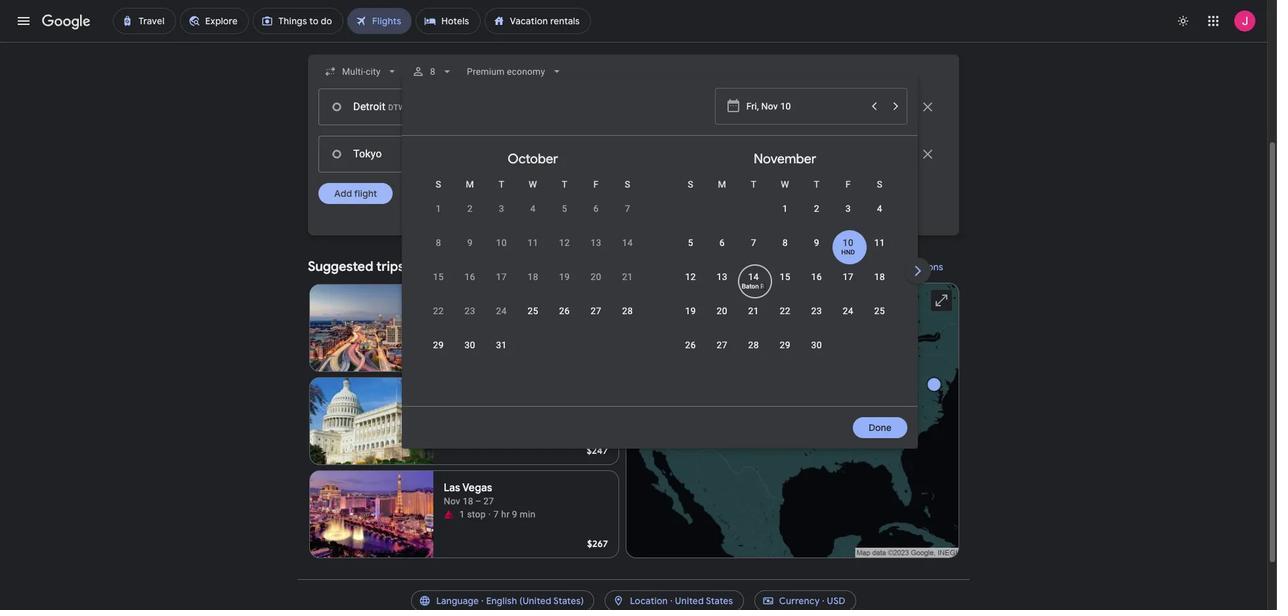 Task type: locate. For each thing, give the bounding box(es) containing it.
explore destinations button
[[840, 252, 960, 283]]

1 t from the left
[[499, 179, 504, 190]]

29 for the wed, nov 29 element
[[780, 340, 791, 351]]

t up thu, oct 5 element
[[562, 179, 567, 190]]

7
[[625, 204, 630, 214], [751, 238, 756, 248], [494, 510, 499, 520]]

m
[[466, 179, 474, 190], [718, 179, 726, 190]]

26 button left mon, nov 27 element
[[675, 339, 707, 370]]

2 15 button from the left
[[770, 271, 801, 302]]

3 inside november row group
[[846, 204, 851, 214]]

28 right "fri, oct 27" element
[[622, 306, 633, 317]]

22
[[433, 306, 444, 317], [780, 306, 791, 317]]

m inside october row group
[[466, 179, 474, 190]]

row group
[[911, 141, 1164, 401]]

2 22 from the left
[[780, 306, 791, 317]]

add
[[334, 188, 352, 200]]

0 vertical spatial 27
[[591, 306, 601, 317]]

1 23 button from the left
[[454, 305, 486, 336]]

f inside november row group
[[846, 179, 851, 190]]

4 button up 'sat, nov 11' 'element'
[[864, 202, 896, 234]]

14
[[622, 238, 633, 248], [749, 272, 759, 282]]

12
[[559, 238, 570, 248], [685, 272, 696, 282]]

1 inside november row group
[[783, 204, 788, 214]]

6
[[594, 204, 599, 214], [720, 238, 725, 248]]

27 left sat, oct 28 element
[[591, 306, 601, 317]]

1 15 from the left
[[433, 272, 444, 282]]

7 button up tue, nov 14 element
[[738, 236, 770, 268]]

24 for tue, oct 24 element at the left of page
[[496, 306, 507, 317]]

26 button left "fri, oct 27" element
[[549, 305, 580, 336]]

23
[[465, 306, 475, 317], [812, 306, 822, 317]]

2 1 button from the left
[[770, 202, 801, 234]]

28 for tue, nov 28 element
[[749, 340, 759, 351]]

6 button up mon, nov 13 element
[[707, 236, 738, 268]]

8 inside october row group
[[436, 238, 441, 248]]

1 horizontal spatial 30
[[812, 340, 822, 351]]

1 horizontal spatial 6 button
[[707, 236, 738, 268]]

fri, oct 27 element
[[591, 305, 601, 318]]

0 horizontal spatial 16 button
[[454, 271, 486, 302]]

6 inside october row group
[[594, 204, 599, 214]]

3 t from the left
[[751, 179, 757, 190]]

0 horizontal spatial 15 button
[[423, 271, 454, 302]]

1 1 button from the left
[[423, 202, 454, 234]]

1 25 from the left
[[528, 306, 538, 317]]

0 horizontal spatial 10
[[496, 238, 507, 248]]

2 horizontal spatial 7
[[751, 238, 756, 248]]

3 button up fri, nov 10, departure date. "element"
[[833, 202, 864, 234]]

1 4 from the left
[[530, 204, 536, 214]]

15 for the sun, oct 15 element
[[433, 272, 444, 282]]

12 left mon, nov 13 element
[[685, 272, 696, 282]]

16 button up thu, nov 23 element
[[801, 271, 833, 302]]

19 left mon, nov 20 element
[[685, 306, 696, 317]]

30 inside november row group
[[812, 340, 822, 351]]

17 down hnd
[[843, 272, 854, 282]]

2 9 button from the left
[[801, 236, 833, 268]]

1 23 from the left
[[465, 306, 475, 317]]

 image
[[489, 508, 491, 522]]

0 horizontal spatial 13
[[591, 238, 601, 248]]

2 s from the left
[[625, 179, 631, 190]]

tue, oct 31 element
[[496, 339, 507, 352]]

1 2 button from the left
[[454, 202, 486, 234]]

11 inside november row group
[[875, 238, 885, 248]]

20 button up mon, nov 27 element
[[707, 305, 738, 336]]

tue, oct 10 element
[[496, 236, 507, 250]]

w
[[529, 179, 537, 190], [781, 179, 790, 190]]

1 vertical spatial 6
[[720, 238, 725, 248]]

1 button for november
[[770, 202, 801, 234]]

thu, oct 26 element
[[559, 305, 570, 318]]

0 horizontal spatial 5
[[562, 204, 567, 214]]

9 right wed, nov 8 element
[[814, 238, 820, 248]]

15 button up wed, nov 22 element
[[770, 271, 801, 302]]

1 horizontal spatial 12
[[685, 272, 696, 282]]

2 24 from the left
[[843, 306, 854, 317]]

4 right the fri, nov 3 element
[[877, 204, 883, 214]]

16
[[465, 272, 475, 282], [812, 272, 822, 282]]

22 left thu, nov 23 element
[[780, 306, 791, 317]]

grid containing october
[[407, 141, 1164, 414]]

21 right fri, oct 20 element
[[622, 272, 633, 282]]

28 button
[[612, 305, 643, 336], [738, 339, 770, 370]]

1 4 button from the left
[[517, 202, 549, 234]]

19 inside november row group
[[685, 306, 696, 317]]

12 button up thu, oct 19 element
[[549, 236, 580, 268]]

2 16 button from the left
[[801, 271, 833, 302]]

sun, oct 1 element
[[436, 202, 441, 215]]

9 button up the thu, nov 16 element
[[801, 236, 833, 268]]

6 left 'sat, oct 7' element
[[594, 204, 599, 214]]

nov left '23 – 30'
[[444, 403, 460, 414]]

4 button
[[517, 202, 549, 234], [864, 202, 896, 234]]

suggested trips from baton rouge
[[308, 259, 518, 275]]

6 button
[[580, 202, 612, 234], [707, 236, 738, 268]]

0 horizontal spatial 13 button
[[580, 236, 612, 268]]

0 vertical spatial 14
[[622, 238, 633, 248]]

1 horizontal spatial 3
[[846, 204, 851, 214]]

0 horizontal spatial 11
[[528, 238, 538, 248]]

30 inside october row group
[[465, 340, 475, 351]]

1 vertical spatial 21
[[749, 306, 759, 317]]

15 button
[[423, 271, 454, 302], [770, 271, 801, 302]]

28 right mon, nov 27 element
[[749, 340, 759, 351]]

17 inside october row group
[[496, 272, 507, 282]]

2
[[467, 204, 473, 214], [814, 204, 820, 214]]

1 horizontal spatial 26 button
[[675, 339, 707, 370]]

1 25 button from the left
[[517, 305, 549, 336]]

22 inside november row group
[[780, 306, 791, 317]]

23 – 30
[[463, 403, 494, 414]]

2 10 from the left
[[843, 238, 854, 248]]

0 horizontal spatial baton
[[440, 259, 476, 275]]

26 left mon, nov 27 element
[[685, 340, 696, 351]]

min
[[520, 510, 536, 520]]

1 22 from the left
[[433, 306, 444, 317]]

17
[[496, 272, 507, 282], [843, 272, 854, 282]]

1 horizontal spatial 7 button
[[738, 236, 770, 268]]

flight
[[354, 188, 377, 200]]

23 button inside november row group
[[801, 305, 833, 336]]

16 up 'atlanta'
[[465, 272, 475, 282]]

21 inside october row group
[[622, 272, 633, 282]]

1 8 button from the left
[[423, 236, 454, 268]]

mon, nov 20 element
[[717, 305, 728, 318]]

sat, nov 18 element
[[875, 271, 885, 284]]

0 vertical spatial 19
[[559, 272, 570, 282]]

2 11 from the left
[[875, 238, 885, 248]]

17 for fri, nov 17 element
[[843, 272, 854, 282]]

24 right 2 – 9
[[496, 306, 507, 317]]

sat, oct 7 element
[[625, 202, 630, 215]]

9
[[467, 238, 473, 248], [814, 238, 820, 248], [512, 510, 518, 520]]

1 horizontal spatial 12 button
[[675, 271, 707, 302]]

m for november
[[718, 179, 726, 190]]

15 for wed, nov 15 element
[[780, 272, 791, 282]]

7 inside row
[[751, 238, 756, 248]]

18 inside november row group
[[875, 272, 885, 282]]

thu, nov 9 element
[[814, 236, 820, 250]]

1 horizontal spatial rouge
[[585, 148, 615, 160]]

0 vertical spatial nov
[[444, 403, 460, 414]]

1 22 button from the left
[[423, 305, 454, 336]]

25 right 'fri, nov 24' element
[[875, 306, 885, 317]]

5 inside october row group
[[562, 204, 567, 214]]

1 f from the left
[[594, 179, 599, 190]]

27 left tue, nov 28 element
[[717, 340, 728, 351]]

sat, nov 25 element
[[875, 305, 885, 318]]

0 vertical spatial 26 button
[[549, 305, 580, 336]]

1 horizontal spatial 17
[[843, 272, 854, 282]]

baton up thu, oct 5 element
[[554, 148, 582, 160]]

2 25 from the left
[[875, 306, 885, 317]]

5 left fri, oct 6 element
[[562, 204, 567, 214]]

3
[[499, 204, 504, 214], [846, 204, 851, 214]]

6 for mon, nov 6 element
[[720, 238, 725, 248]]

28 inside november row group
[[749, 340, 759, 351]]

21
[[622, 272, 633, 282], [749, 306, 759, 317]]

9 inside october row group
[[467, 238, 473, 248]]

29 button right tue, nov 28 element
[[770, 339, 801, 370]]

1 horizontal spatial 19
[[685, 306, 696, 317]]

2 t from the left
[[562, 179, 567, 190]]

2 for october
[[467, 204, 473, 214]]

2 17 button from the left
[[833, 271, 864, 302]]

1 horizontal spatial 8 button
[[770, 236, 801, 268]]

None field
[[319, 60, 404, 83], [462, 60, 569, 83], [319, 60, 404, 83], [462, 60, 569, 83]]

1 horizontal spatial 9
[[512, 510, 518, 520]]

7 inside october row group
[[625, 204, 630, 214]]

1 w from the left
[[529, 179, 537, 190]]

1 vertical spatial baton
[[440, 259, 476, 275]]

22 button
[[423, 305, 454, 336], [770, 305, 801, 336]]

16 inside october row group
[[465, 272, 475, 282]]

tue, nov 28 element
[[749, 339, 759, 352]]

thu, nov 2 element
[[814, 202, 820, 215]]

1 horizontal spatial 16
[[812, 272, 822, 282]]

1 11 from the left
[[528, 238, 538, 248]]

1 horizontal spatial 17 button
[[833, 271, 864, 302]]

1 m from the left
[[466, 179, 474, 190]]

24 button
[[486, 305, 517, 336], [833, 305, 864, 336]]

sat, oct 14 element
[[622, 236, 633, 250]]

29 inside november row group
[[780, 340, 791, 351]]

0 horizontal spatial 30
[[465, 340, 475, 351]]

24 button up 31
[[486, 305, 517, 336]]

0 horizontal spatial 22 button
[[423, 305, 454, 336]]

2 29 from the left
[[780, 340, 791, 351]]

1 horizontal spatial 4
[[877, 204, 883, 214]]

10 hnd
[[842, 238, 855, 256]]

4 inside november row group
[[877, 204, 883, 214]]

27
[[591, 306, 601, 317], [717, 340, 728, 351]]

10 inside 10 hnd
[[843, 238, 854, 248]]

11 for 'sat, nov 11' 'element'
[[875, 238, 885, 248]]

17 inside november row group
[[843, 272, 854, 282]]

2 4 from the left
[[877, 204, 883, 214]]

1 16 button from the left
[[454, 271, 486, 302]]

s
[[436, 179, 441, 190], [625, 179, 631, 190], [688, 179, 694, 190], [877, 179, 883, 190]]

1 horizontal spatial 24
[[843, 306, 854, 317]]

14 for tue, nov 14 element
[[749, 272, 759, 282]]

1 horizontal spatial 6
[[720, 238, 725, 248]]

22 button up the wed, nov 29 element
[[770, 305, 801, 336]]

27 inside november row group
[[717, 340, 728, 351]]

12 inside november row group
[[685, 272, 696, 282]]

2 25 button from the left
[[864, 305, 896, 336]]

1 left mon, oct 2 element
[[436, 204, 441, 214]]

30 button
[[454, 339, 486, 370], [801, 339, 833, 370]]

1 horizontal spatial 1
[[460, 510, 465, 520]]

1 horizontal spatial w
[[781, 179, 790, 190]]

24
[[496, 306, 507, 317], [843, 306, 854, 317]]

5 inside november row group
[[688, 238, 693, 248]]

22 inside october row group
[[433, 306, 444, 317]]

27 inside october row group
[[591, 306, 601, 317]]

w up wed, nov 1 element
[[781, 179, 790, 190]]

wed, nov 29 element
[[780, 339, 791, 352]]

13 button inside november row group
[[707, 271, 738, 302]]

0 horizontal spatial 18 button
[[517, 271, 549, 302]]

0 horizontal spatial 23 button
[[454, 305, 486, 336]]

baton
[[554, 148, 582, 160], [440, 259, 476, 275]]

2 left the fri, nov 3 element
[[814, 204, 820, 214]]

13 for fri, oct 13 element
[[591, 238, 601, 248]]

24 inside october row group
[[496, 306, 507, 317]]

7 for 7 hr 9 min
[[494, 510, 499, 520]]

search
[[628, 229, 658, 240]]

18 button up the wed, oct 25 element
[[517, 271, 549, 302]]

done button
[[853, 418, 908, 439]]

2 23 from the left
[[812, 306, 822, 317]]

15
[[433, 272, 444, 282], [780, 272, 791, 282]]

vegas
[[463, 482, 492, 495]]

0 vertical spatial 12
[[559, 238, 570, 248]]

18 left thu, oct 19 element
[[528, 272, 538, 282]]

1 24 from the left
[[496, 306, 507, 317]]

2 3 from the left
[[846, 204, 851, 214]]

2 4 button from the left
[[864, 202, 896, 234]]

1 vertical spatial 26
[[685, 340, 696, 351]]

f
[[594, 179, 599, 190], [846, 179, 851, 190]]

0 horizontal spatial 11 button
[[517, 236, 549, 268]]

delta image
[[444, 510, 454, 520]]

1 29 from the left
[[433, 340, 444, 351]]

0 horizontal spatial 3
[[499, 204, 504, 214]]

20 button
[[580, 271, 612, 302], [707, 305, 738, 336]]

thu, oct 5 element
[[562, 202, 567, 215]]

26 for thu, oct 26 element
[[559, 306, 570, 317]]

1 horizontal spatial 20
[[717, 306, 728, 317]]

0 vertical spatial 12 button
[[549, 236, 580, 268]]

1 3 from the left
[[499, 204, 504, 214]]

2 29 button from the left
[[770, 339, 801, 370]]

1 18 from the left
[[528, 272, 538, 282]]

2 16 from the left
[[812, 272, 822, 282]]

nov inside las vegas nov 18 – 27
[[444, 497, 460, 507]]

13 left sat, oct 14 element
[[591, 238, 601, 248]]

19
[[559, 272, 570, 282], [685, 306, 696, 317]]

2 w from the left
[[781, 179, 790, 190]]

1 vertical spatial 12 button
[[675, 271, 707, 302]]

add flight
[[334, 188, 377, 200]]

2 3 button from the left
[[833, 202, 864, 234]]

1 button up sun, oct 8 element
[[423, 202, 454, 234]]

17 button
[[486, 271, 517, 302], [833, 271, 864, 302]]

5 button up sun, nov 12 element
[[675, 236, 707, 268]]

2 11 button from the left
[[864, 236, 896, 268]]

2 30 button from the left
[[801, 339, 833, 370]]

0 vertical spatial 13 button
[[580, 236, 612, 268]]

26 button
[[549, 305, 580, 336], [675, 339, 707, 370]]

1 horizontal spatial 28
[[749, 340, 759, 351]]

2 30 from the left
[[812, 340, 822, 351]]

6 right 'sun, nov 5' element
[[720, 238, 725, 248]]

1 horizontal spatial 19 button
[[675, 305, 707, 336]]

0 vertical spatial 20
[[591, 272, 601, 282]]

29 left the mon, oct 30 element
[[433, 340, 444, 351]]

1 16 from the left
[[465, 272, 475, 282]]

18 right fri, nov 17 element
[[875, 272, 885, 282]]

row containing 12
[[675, 265, 896, 302]]

7 inside the suggested trips from baton rouge region
[[494, 510, 499, 520]]

21 button
[[612, 271, 643, 302], [738, 305, 770, 336]]

states)
[[554, 596, 584, 608]]

13 right sun, nov 12 element
[[717, 272, 728, 282]]

row
[[423, 191, 643, 234], [770, 191, 896, 234], [423, 231, 643, 268], [675, 231, 896, 268], [423, 265, 643, 302], [675, 265, 896, 302], [423, 299, 643, 336], [675, 299, 896, 336], [423, 333, 517, 370], [675, 333, 833, 370]]

2 inside november row group
[[814, 204, 820, 214]]

1 vertical spatial rouge
[[479, 259, 518, 275]]

thu, oct 12 element
[[559, 236, 570, 250]]

0 vertical spatial 6 button
[[580, 202, 612, 234]]

0 vertical spatial rouge
[[585, 148, 615, 160]]

thu, oct 19 element
[[559, 271, 570, 284]]

12 inside october row group
[[559, 238, 570, 248]]

14 inside november row group
[[749, 272, 759, 282]]

1 horizontal spatial 25 button
[[864, 305, 896, 336]]

1 vertical spatial 28
[[749, 340, 759, 351]]

0 horizontal spatial 3 button
[[486, 202, 517, 234]]

sat, oct 28 element
[[622, 305, 633, 318]]

26 inside october row group
[[559, 306, 570, 317]]

15 left the thu, nov 16 element
[[780, 272, 791, 282]]

30 button right the wed, nov 29 element
[[801, 339, 833, 370]]

27 button inside november row group
[[707, 339, 738, 370]]

1 15 button from the left
[[423, 271, 454, 302]]

7 left hr
[[494, 510, 499, 520]]

10 up hnd
[[843, 238, 854, 248]]

tue, oct 17 element
[[496, 271, 507, 284]]

1 24 button from the left
[[486, 305, 517, 336]]

1 vertical spatial 13
[[717, 272, 728, 282]]

0 horizontal spatial 7
[[494, 510, 499, 520]]

s up sat, nov 4 element
[[877, 179, 883, 190]]

26 inside november row group
[[685, 340, 696, 351]]

0 vertical spatial 7
[[625, 204, 630, 214]]

9 button
[[454, 236, 486, 268], [801, 236, 833, 268]]

14 right fri, oct 13 element
[[622, 238, 633, 248]]

11
[[528, 238, 538, 248], [875, 238, 885, 248]]

29 button
[[423, 339, 454, 370], [770, 339, 801, 370]]

20 inside october row group
[[591, 272, 601, 282]]

12 button
[[549, 236, 580, 268], [675, 271, 707, 302]]

13 inside october row group
[[591, 238, 601, 248]]

1 17 from the left
[[496, 272, 507, 282]]

0 horizontal spatial 15
[[433, 272, 444, 282]]

18 inside october row group
[[528, 272, 538, 282]]

25 button left thu, oct 26 element
[[517, 305, 549, 336]]

20 button up "fri, oct 27" element
[[580, 271, 612, 302]]

11 button up wed, oct 18 'element'
[[517, 236, 549, 268]]

11 left thu, oct 12 element
[[528, 238, 538, 248]]

13 button
[[580, 236, 612, 268], [707, 271, 738, 302]]

20 left the 'sat, oct 21' element
[[591, 272, 601, 282]]

25
[[528, 306, 538, 317], [875, 306, 885, 317]]

24 inside november row group
[[843, 306, 854, 317]]

23 for mon, oct 23 element
[[465, 306, 475, 317]]

1 horizontal spatial baton
[[554, 148, 582, 160]]

row containing 19
[[675, 299, 896, 336]]

rouge
[[585, 148, 615, 160], [479, 259, 518, 275]]

w inside november row group
[[781, 179, 790, 190]]

29 button left the mon, oct 30 element
[[423, 339, 454, 370]]

0 horizontal spatial 27 button
[[580, 305, 612, 336]]

m inside row group
[[718, 179, 726, 190]]

1 9 button from the left
[[454, 236, 486, 268]]

8 button up the sun, oct 15 element
[[423, 236, 454, 268]]

25 button right 'fri, nov 24' element
[[864, 305, 896, 336]]

0 horizontal spatial 4 button
[[517, 202, 549, 234]]

1 horizontal spatial 15
[[780, 272, 791, 282]]

7 for 'sat, oct 7' element
[[625, 204, 630, 214]]

1 horizontal spatial m
[[718, 179, 726, 190]]

swap origin and destination. image
[[503, 146, 519, 162]]

november row group
[[659, 141, 911, 401]]

29 button inside november row group
[[770, 339, 801, 370]]

20 inside november row group
[[717, 306, 728, 317]]

wed, nov 22 element
[[780, 305, 791, 318]]

grid
[[407, 141, 1164, 414]]

8 button
[[423, 236, 454, 268], [770, 236, 801, 268]]

1 3 button from the left
[[486, 202, 517, 234]]

0 vertical spatial 13
[[591, 238, 601, 248]]

9 right sun, oct 8 element
[[467, 238, 473, 248]]

1 horizontal spatial 30 button
[[801, 339, 833, 370]]

sun, oct 29 element
[[433, 339, 444, 352]]

14 inside october row group
[[622, 238, 633, 248]]

29 inside october row group
[[433, 340, 444, 351]]

13
[[591, 238, 601, 248], [717, 272, 728, 282]]

13 inside november row group
[[717, 272, 728, 282]]

27 button
[[580, 305, 612, 336], [707, 339, 738, 370]]

25 for the sat, nov 25 element at the right of the page
[[875, 306, 885, 317]]

1 vertical spatial 27
[[717, 340, 728, 351]]

16 inside november row group
[[812, 272, 822, 282]]

23 inside october row group
[[465, 306, 475, 317]]

w inside october row group
[[529, 179, 537, 190]]

2 2 button from the left
[[801, 202, 833, 234]]

16 button up mon, oct 23 element
[[454, 271, 486, 302]]

28 inside october row group
[[622, 306, 633, 317]]

1 horizontal spatial 23
[[812, 306, 822, 317]]

nov down las
[[444, 497, 460, 507]]

1 button
[[423, 202, 454, 234], [770, 202, 801, 234]]

25 for the wed, oct 25 element
[[528, 306, 538, 317]]

8 for 2nd 8 button from the left
[[783, 238, 788, 248]]

tue, nov 21 element
[[749, 305, 759, 318]]

19 button up thu, oct 26 element
[[549, 271, 580, 302]]

1 10 from the left
[[496, 238, 507, 248]]

4 inside october row group
[[530, 204, 536, 214]]

4 for november
[[877, 204, 883, 214]]

8 inside november row group
[[783, 238, 788, 248]]

10 inside button
[[496, 238, 507, 248]]

1 29 button from the left
[[423, 339, 454, 370]]

2 18 from the left
[[875, 272, 885, 282]]

2 inside october row group
[[467, 204, 473, 214]]

1 2 from the left
[[467, 204, 473, 214]]

4 left thu, oct 5 element
[[530, 204, 536, 214]]

6 inside row
[[720, 238, 725, 248]]

11 up explore
[[875, 238, 885, 248]]

1 30 from the left
[[465, 340, 475, 351]]

mon, nov 27 element
[[717, 339, 728, 352]]

25 inside october row group
[[528, 306, 538, 317]]

13 button up mon, nov 20 element
[[707, 271, 738, 302]]

f up the fri, nov 3 element
[[846, 179, 851, 190]]

1 horizontal spatial 21 button
[[738, 305, 770, 336]]

19 for thu, oct 19 element
[[559, 272, 570, 282]]

s up 'sun, nov 5' element
[[688, 179, 694, 190]]

0 horizontal spatial 18
[[528, 272, 538, 282]]

rouge inside region
[[479, 259, 518, 275]]

0 vertical spatial 28
[[622, 306, 633, 317]]

t
[[499, 179, 504, 190], [562, 179, 567, 190], [751, 179, 757, 190], [814, 179, 820, 190]]

2 23 button from the left
[[801, 305, 833, 336]]

19 inside october row group
[[559, 272, 570, 282]]

20 left tue, nov 21 element
[[717, 306, 728, 317]]

4 button up wed, oct 11 element
[[517, 202, 549, 234]]

change appearance image
[[1168, 5, 1199, 37]]

23 button
[[454, 305, 486, 336], [801, 305, 833, 336]]

29 for sun, oct 29 element
[[433, 340, 444, 351]]

language
[[436, 596, 479, 608]]

2 m from the left
[[718, 179, 726, 190]]

0 horizontal spatial 23
[[465, 306, 475, 317]]

baton inside the flight search field
[[554, 148, 582, 160]]

1 horizontal spatial 24 button
[[833, 305, 864, 336]]

wed, oct 4 element
[[530, 202, 536, 215]]

nov
[[444, 403, 460, 414], [444, 497, 460, 507]]

2 2 from the left
[[814, 204, 820, 214]]

0 horizontal spatial 22
[[433, 306, 444, 317]]

18 button up the sat, nov 25 element at the right of the page
[[864, 271, 896, 302]]

25 inside november row group
[[875, 306, 885, 317]]

25 left thu, oct 26 element
[[528, 306, 538, 317]]

fri, nov 24 element
[[843, 305, 854, 318]]

16 left fri, nov 17 element
[[812, 272, 822, 282]]

15 inside october row group
[[433, 272, 444, 282]]

1 inside october row group
[[436, 204, 441, 214]]

7 button
[[612, 202, 643, 234], [738, 236, 770, 268]]

1 vertical spatial 20
[[717, 306, 728, 317]]

25 button
[[517, 305, 549, 336], [864, 305, 896, 336]]

17 button up tue, oct 24 element at the left of page
[[486, 271, 517, 302]]

5
[[562, 204, 567, 214], [688, 238, 693, 248]]

0 horizontal spatial 27
[[591, 306, 601, 317]]

1
[[436, 204, 441, 214], [783, 204, 788, 214], [460, 510, 465, 520]]

f for november
[[846, 179, 851, 190]]

9 inside november row group
[[814, 238, 820, 248]]

m up mon, nov 6 element
[[718, 179, 726, 190]]

11 inside october row group
[[528, 238, 538, 248]]

rouge up fri, oct 6 element
[[585, 148, 615, 160]]

1 horizontal spatial 25
[[875, 306, 885, 317]]

remove flight from detroit to tokyo on fri, nov 10 image
[[920, 99, 936, 115]]

1 vertical spatial 27 button
[[707, 339, 738, 370]]

30 right the wed, nov 29 element
[[812, 340, 822, 351]]

15 left mon, oct 16 element at the top of page
[[433, 272, 444, 282]]

10 right mon, oct 9 element
[[496, 238, 507, 248]]

14 for sat, oct 14 element
[[622, 238, 633, 248]]

3 button up tue, oct 10 element
[[486, 202, 517, 234]]

22 button up sun, oct 29 element
[[423, 305, 454, 336]]

14 button
[[612, 236, 643, 268], [738, 271, 770, 302]]

hnd
[[842, 249, 855, 256]]

t up tue, oct 3 element
[[499, 179, 504, 190]]

f inside october row group
[[594, 179, 599, 190]]

0 vertical spatial 6
[[594, 204, 599, 214]]

21 button up sat, oct 28 element
[[612, 271, 643, 302]]

6 button up fri, oct 13 element
[[580, 202, 612, 234]]

14 button up tue, nov 21 element
[[738, 271, 770, 302]]

2 left tue, oct 3 element
[[467, 204, 473, 214]]

mon, oct 2 element
[[467, 202, 473, 215]]

22 left mon, oct 23 element
[[433, 306, 444, 317]]

5 left mon, nov 6 element
[[688, 238, 693, 248]]

11 button
[[517, 236, 549, 268], [864, 236, 896, 268]]

0 horizontal spatial 9
[[467, 238, 473, 248]]

15 inside november row group
[[780, 272, 791, 282]]

w up wed, oct 4 element
[[529, 179, 537, 190]]

7 button up sat, oct 14 element
[[612, 202, 643, 234]]

3 button for october
[[486, 202, 517, 234]]

3 inside october row group
[[499, 204, 504, 214]]

tue, nov 14 element
[[749, 271, 759, 284]]

2 17 from the left
[[843, 272, 854, 282]]

english
[[486, 596, 517, 608]]

s up sun, oct 1 element
[[436, 179, 441, 190]]

8 for second 8 button from right
[[436, 238, 441, 248]]

24 button left the sat, nov 25 element at the right of the page
[[833, 305, 864, 336]]

0 horizontal spatial 5 button
[[549, 202, 580, 234]]

15 button up sun, oct 22 element
[[423, 271, 454, 302]]

30 for thu, nov 30 element
[[812, 340, 822, 351]]

0 horizontal spatial 12
[[559, 238, 570, 248]]

search button
[[599, 221, 669, 248]]

sun, oct 15 element
[[433, 271, 444, 284]]

mon, oct 23 element
[[465, 305, 475, 318]]

20 for fri, oct 20 element
[[591, 272, 601, 282]]

2 15 from the left
[[780, 272, 791, 282]]

23 for thu, nov 23 element
[[812, 306, 822, 317]]

1 vertical spatial 7 button
[[738, 236, 770, 268]]

fri, nov 3 element
[[846, 202, 851, 215]]

2 button for november
[[801, 202, 833, 234]]

18
[[528, 272, 538, 282], [875, 272, 885, 282]]

rouge inside the flight search field
[[585, 148, 615, 160]]

9 button up mon, oct 16 element at the top of page
[[454, 236, 486, 268]]

Departure text field
[[747, 89, 863, 124], [746, 89, 862, 125], [746, 137, 862, 172]]

2 nov from the top
[[444, 497, 460, 507]]

7 right mon, nov 6 element
[[751, 238, 756, 248]]

6 for fri, oct 6 element
[[594, 204, 599, 214]]

16 button
[[454, 271, 486, 302], [801, 271, 833, 302]]

3 left sat, nov 4 element
[[846, 204, 851, 214]]

23 inside november row group
[[812, 306, 822, 317]]

2 f from the left
[[846, 179, 851, 190]]

1 horizontal spatial 20 button
[[707, 305, 738, 336]]

30
[[465, 340, 475, 351], [812, 340, 822, 351]]

0 horizontal spatial 30 button
[[454, 339, 486, 370]]

atlanta
[[444, 296, 479, 309]]

1 vertical spatial 13 button
[[707, 271, 738, 302]]

21 inside november row group
[[749, 306, 759, 317]]

17 button up 'fri, nov 24' element
[[833, 271, 864, 302]]

1 horizontal spatial 10
[[843, 238, 854, 248]]

0 horizontal spatial 24
[[496, 306, 507, 317]]

0 horizontal spatial 29
[[433, 340, 444, 351]]

0 horizontal spatial 29 button
[[423, 339, 454, 370]]

27 button left tue, nov 28 element
[[707, 339, 738, 370]]

1 vertical spatial nov
[[444, 497, 460, 507]]

12 button up sun, nov 19 element
[[675, 271, 707, 302]]

sat, oct 21 element
[[622, 271, 633, 284]]

20
[[591, 272, 601, 282], [717, 306, 728, 317]]



Task type: vqa. For each thing, say whether or not it's contained in the screenshot.
the right 21
yes



Task type: describe. For each thing, give the bounding box(es) containing it.
october
[[508, 151, 558, 167]]

suggested trips from baton rouge region
[[308, 252, 960, 564]]

27 for mon, nov 27 element
[[717, 340, 728, 351]]

fri, oct 20 element
[[591, 271, 601, 284]]

las
[[444, 482, 460, 495]]

wed, oct 18 element
[[528, 271, 538, 284]]

sat, nov 4 element
[[877, 202, 883, 215]]

sun, nov 19 element
[[685, 305, 696, 318]]

united states
[[675, 596, 733, 608]]

explore destinations
[[855, 261, 944, 273]]

baton inside region
[[440, 259, 476, 275]]

explore
[[855, 261, 888, 273]]

tue, oct 3 element
[[499, 202, 504, 215]]

hr
[[501, 510, 510, 520]]

nov 23 – 30
[[444, 403, 494, 414]]

22 for sun, oct 22 element
[[433, 306, 444, 317]]

24 for 'fri, nov 24' element
[[843, 306, 854, 317]]

 image inside the suggested trips from baton rouge region
[[489, 508, 491, 522]]

w for november
[[781, 179, 790, 190]]

0 horizontal spatial 6 button
[[580, 202, 612, 234]]

9 for mon, oct 9 element
[[467, 238, 473, 248]]

add flight button
[[319, 183, 393, 204]]

0 vertical spatial 14 button
[[612, 236, 643, 268]]

2 for november
[[814, 204, 820, 214]]

fri, oct 13 element
[[591, 236, 601, 250]]

29 button inside october row group
[[423, 339, 454, 370]]

stop
[[467, 510, 486, 520]]

sun, oct 22 element
[[433, 305, 444, 318]]

thu, nov 23 element
[[812, 305, 822, 318]]

3 s from the left
[[688, 179, 694, 190]]

wed, nov 1 element
[[783, 202, 788, 215]]

m for october
[[466, 179, 474, 190]]

22 for wed, nov 22 element
[[780, 306, 791, 317]]

1 17 button from the left
[[486, 271, 517, 302]]

0 vertical spatial 27 button
[[580, 305, 612, 336]]

fri, nov 17 element
[[843, 271, 854, 284]]

wed, nov 8 element
[[783, 236, 788, 250]]

16 for mon, oct 16 element at the top of page
[[465, 272, 475, 282]]

$267
[[587, 539, 608, 550]]

1 vertical spatial 19 button
[[675, 305, 707, 336]]

4 button for november
[[864, 202, 896, 234]]

trips
[[376, 259, 405, 275]]

from
[[407, 259, 437, 275]]

wed, nov 15 element
[[780, 271, 791, 284]]

grid inside the flight search field
[[407, 141, 1164, 414]]

21 for tue, nov 21 element
[[749, 306, 759, 317]]

0 horizontal spatial 21 button
[[612, 271, 643, 302]]

1 inside the suggested trips from baton rouge region
[[460, 510, 465, 520]]

1 11 button from the left
[[517, 236, 549, 268]]

(united
[[520, 596, 552, 608]]

wed, oct 11 element
[[528, 236, 538, 250]]

sun, nov 26 element
[[685, 339, 696, 352]]

dec
[[444, 310, 460, 321]]

1 nov from the top
[[444, 403, 460, 414]]

30 for the mon, oct 30 element
[[465, 340, 475, 351]]

7 for tue, nov 7 element
[[751, 238, 756, 248]]

wed, oct 25 element
[[528, 305, 538, 318]]

2 22 button from the left
[[770, 305, 801, 336]]

row containing 5
[[675, 231, 896, 268]]

7 hr 9 min
[[494, 510, 536, 520]]

sun, oct 8 element
[[436, 236, 441, 250]]

8 button
[[407, 56, 459, 87]]

fri, nov 10, departure date. element
[[843, 236, 854, 250]]

done
[[869, 422, 892, 434]]

united
[[675, 596, 704, 608]]

3 for november
[[846, 204, 851, 214]]

16 for the thu, nov 16 element
[[812, 272, 822, 282]]

0 horizontal spatial 7 button
[[612, 202, 643, 234]]

12 for sun, nov 12 element
[[685, 272, 696, 282]]

31
[[496, 340, 507, 351]]

row containing 29
[[423, 333, 517, 370]]

10 for 10
[[496, 238, 507, 248]]

2 18 button from the left
[[864, 271, 896, 302]]

currency
[[779, 596, 820, 608]]

thu, nov 30 element
[[812, 339, 822, 352]]

remove flight from tokyo to baton rouge or freetown on tue, nov 14 image
[[920, 146, 936, 162]]

23 button inside october row group
[[454, 305, 486, 336]]

10 for 10 hnd
[[843, 238, 854, 248]]

4 button for october
[[517, 202, 549, 234]]

1 vertical spatial 26 button
[[675, 339, 707, 370]]

27 for "fri, oct 27" element
[[591, 306, 601, 317]]

tue, nov 7 element
[[751, 236, 756, 250]]

31 button
[[486, 339, 517, 370]]

1 vertical spatial 20 button
[[707, 305, 738, 336]]

1 s from the left
[[436, 179, 441, 190]]

sun, nov 12 element
[[685, 271, 696, 284]]

17 for tue, oct 17 element
[[496, 272, 507, 282]]

247 US dollars text field
[[587, 445, 608, 457]]

18 – 27
[[463, 497, 494, 507]]

$247
[[587, 445, 608, 457]]

1 30 button from the left
[[454, 339, 486, 370]]

destinations
[[890, 261, 944, 273]]

19 for sun, nov 19 element
[[685, 306, 696, 317]]

4 for october
[[530, 204, 536, 214]]

0 horizontal spatial 20 button
[[580, 271, 612, 302]]

english (united states)
[[486, 596, 584, 608]]

0 horizontal spatial 12 button
[[549, 236, 580, 268]]

2 8 button from the left
[[770, 236, 801, 268]]

9 for thu, nov 9 element
[[814, 238, 820, 248]]

row containing 26
[[675, 333, 833, 370]]

sun, nov 5 element
[[688, 236, 693, 250]]

states
[[706, 596, 733, 608]]

1 for october
[[436, 204, 441, 214]]

4 s from the left
[[877, 179, 883, 190]]

5 for 'sun, nov 5' element
[[688, 238, 693, 248]]

18 for the sat, nov 18 element
[[875, 272, 885, 282]]

next image
[[902, 256, 934, 287]]

november
[[754, 151, 817, 167]]

3 button for november
[[833, 202, 864, 234]]

9 inside the suggested trips from baton rouge region
[[512, 510, 518, 520]]

267 US dollars text field
[[587, 539, 608, 550]]

21 for the 'sat, oct 21' element
[[622, 272, 633, 282]]

2 – 9
[[462, 310, 483, 321]]

26 for sun, nov 26 element
[[685, 340, 696, 351]]

12 for thu, oct 12 element
[[559, 238, 570, 248]]

1 horizontal spatial 14 button
[[738, 271, 770, 302]]

Flight search field
[[298, 55, 1164, 449]]

row containing 8
[[423, 231, 643, 268]]

1 button for october
[[423, 202, 454, 234]]

row containing 22
[[423, 299, 643, 336]]

mon, nov 6 element
[[720, 236, 725, 250]]

10 button
[[486, 236, 517, 268]]

location
[[630, 596, 668, 608]]

11 for wed, oct 11 element
[[528, 238, 538, 248]]

5 for thu, oct 5 element
[[562, 204, 567, 214]]

tue, oct 24 element
[[496, 305, 507, 318]]

atlanta dec 2 – 9
[[444, 296, 483, 321]]

1 vertical spatial 28 button
[[738, 339, 770, 370]]

thu, nov 16 element
[[812, 271, 822, 284]]

1 for november
[[783, 204, 788, 214]]

f for october
[[594, 179, 599, 190]]

13 button inside october row group
[[580, 236, 612, 268]]

1 stop
[[460, 510, 486, 520]]

0 horizontal spatial 28 button
[[612, 305, 643, 336]]

suggested
[[308, 259, 373, 275]]

baton rouge
[[554, 148, 615, 160]]

13 for mon, nov 13 element
[[717, 272, 728, 282]]

3 for october
[[499, 204, 504, 214]]

sat, nov 11 element
[[875, 236, 885, 250]]

mon, oct 30 element
[[465, 339, 475, 352]]

fri, oct 6 element
[[594, 202, 599, 215]]

october row group
[[407, 141, 659, 401]]

0 vertical spatial 5 button
[[549, 202, 580, 234]]

usd
[[827, 596, 846, 608]]

1 vertical spatial 6 button
[[707, 236, 738, 268]]

1 vertical spatial 5 button
[[675, 236, 707, 268]]

18 for wed, oct 18 'element'
[[528, 272, 538, 282]]

mon, oct 9 element
[[467, 236, 473, 250]]

1 18 button from the left
[[517, 271, 549, 302]]

mon, oct 16 element
[[465, 271, 475, 284]]

28 for sat, oct 28 element
[[622, 306, 633, 317]]

w for october
[[529, 179, 537, 190]]

mon, nov 13 element
[[717, 271, 728, 284]]

row containing 15
[[423, 265, 643, 302]]

1 vertical spatial 21 button
[[738, 305, 770, 336]]

las vegas nov 18 – 27
[[444, 482, 494, 507]]

main menu image
[[16, 13, 32, 29]]

0 vertical spatial 19 button
[[549, 271, 580, 302]]

2 button for october
[[454, 202, 486, 234]]

4 t from the left
[[814, 179, 820, 190]]

8 inside popup button
[[431, 66, 436, 77]]

20 for mon, nov 20 element
[[717, 306, 728, 317]]

2 24 button from the left
[[833, 305, 864, 336]]



